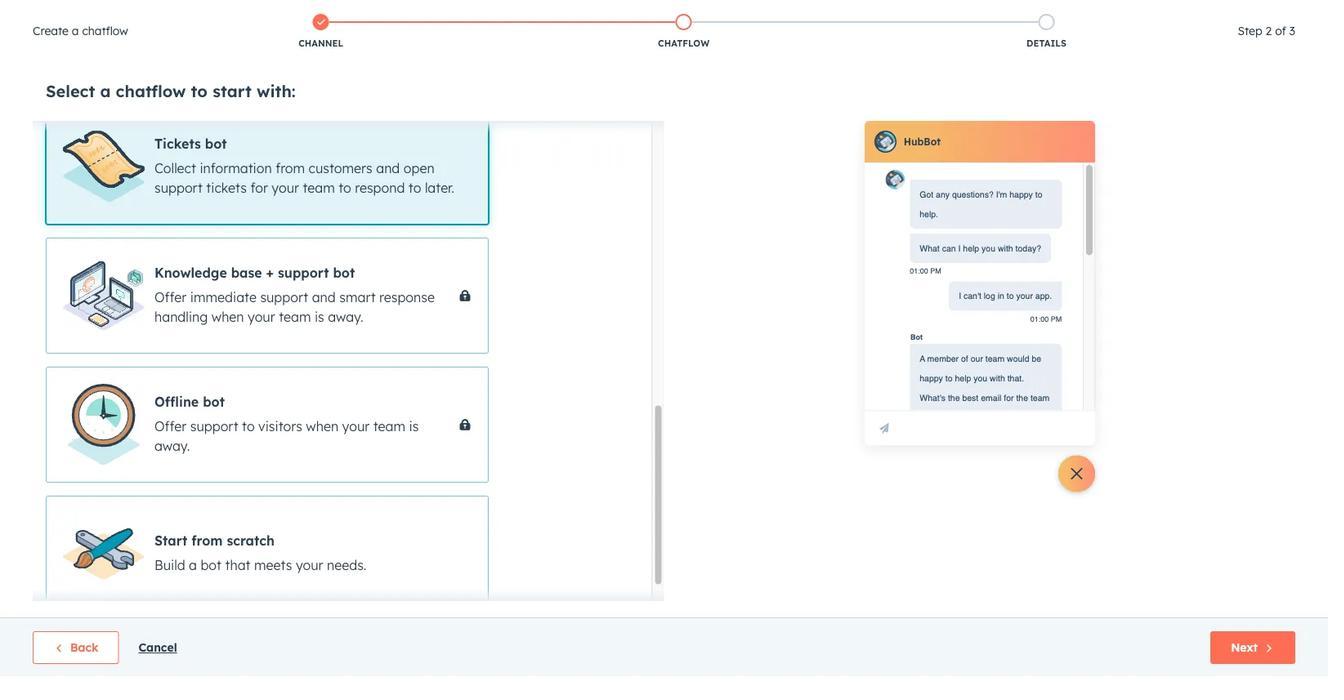 Task type: describe. For each thing, give the bounding box(es) containing it.
3
[[1290, 24, 1296, 38]]

+
[[266, 265, 274, 281]]

knowledge base + support bot offer immediate support and smart response handling when your team is away.
[[155, 265, 435, 325]]

upgrade image
[[950, 7, 964, 22]]

create
[[33, 24, 69, 38]]

away. inside knowledge base + support bot offer immediate support and smart response handling when your team is away.
[[328, 309, 364, 325]]

bot inside offline bot offer support to visitors when your team is away.
[[203, 394, 225, 410]]

bot inside start from scratch build a bot that meets your needs.
[[201, 558, 222, 574]]

next button
[[1211, 632, 1296, 665]]

immediate
[[190, 289, 257, 306]]

when inside offline bot offer support to visitors when your team is away.
[[306, 419, 339, 435]]

a inside start from scratch build a bot that meets your needs.
[[189, 558, 197, 574]]

scratch
[[227, 533, 275, 549]]

2
[[1266, 24, 1272, 38]]

tickets bot collect information from customers and open support tickets for your team to respond to later.
[[155, 136, 455, 196]]

is inside knowledge base + support bot offer immediate support and smart response handling when your team is away.
[[315, 309, 324, 325]]

visitors
[[258, 419, 302, 435]]

channel
[[299, 38, 344, 49]]

select
[[46, 81, 95, 101]]

offer inside knowledge base + support bot offer immediate support and smart response handling when your team is away.
[[155, 289, 187, 306]]

team inside "tickets bot collect information from customers and open support tickets for your team to respond to later."
[[303, 180, 335, 196]]

a for select
[[100, 81, 111, 101]]

customers
[[309, 160, 373, 177]]

is inside offline bot offer support to visitors when your team is away.
[[409, 419, 419, 435]]

offline
[[155, 394, 199, 410]]

handling
[[155, 309, 208, 325]]

information
[[200, 160, 272, 177]]

response
[[379, 289, 435, 306]]

needs.
[[327, 558, 367, 574]]

later.
[[425, 180, 455, 196]]

3 menu item from the left
[[1183, 0, 1309, 26]]

base
[[231, 265, 262, 281]]

Search HubSpot search field
[[1099, 34, 1299, 62]]

none checkbox containing start from scratch
[[46, 496, 489, 612]]

step 2 of 3
[[1238, 24, 1296, 38]]

from inside "tickets bot collect information from customers and open support tickets for your team to respond to later."
[[276, 160, 305, 177]]

to inside offline bot offer support to visitors when your team is away.
[[242, 419, 255, 435]]

start from scratch build a bot that meets your needs.
[[155, 533, 367, 574]]

that
[[225, 558, 251, 574]]

smart
[[339, 289, 376, 306]]

meets
[[254, 558, 292, 574]]

collect
[[155, 160, 196, 177]]



Task type: locate. For each thing, give the bounding box(es) containing it.
2 menu item from the left
[[1059, 0, 1097, 26]]

2 horizontal spatial menu item
[[1183, 0, 1309, 26]]

menu item
[[1025, 0, 1028, 26], [1059, 0, 1097, 26], [1183, 0, 1309, 26]]

0 vertical spatial away.
[[328, 309, 364, 325]]

your down immediate
[[248, 309, 275, 325]]

chatflow
[[658, 38, 710, 49]]

and inside knowledge base + support bot offer immediate support and smart response handling when your team is away.
[[312, 289, 336, 306]]

next
[[1231, 641, 1258, 655]]

team
[[303, 180, 335, 196], [279, 309, 311, 325], [373, 419, 406, 435]]

offer down offline
[[155, 419, 187, 435]]

your right visitors
[[342, 419, 370, 435]]

offer up handling
[[155, 289, 187, 306]]

0 vertical spatial and
[[376, 160, 400, 177]]

a
[[72, 24, 79, 38], [100, 81, 111, 101], [189, 558, 197, 574]]

away.
[[328, 309, 364, 325], [155, 438, 190, 455]]

1 offer from the top
[[155, 289, 187, 306]]

and up respond
[[376, 160, 400, 177]]

your
[[272, 180, 299, 196], [248, 309, 275, 325], [342, 419, 370, 435], [296, 558, 323, 574]]

knowledge
[[155, 265, 227, 281]]

a for create
[[72, 24, 79, 38]]

1 vertical spatial from
[[192, 533, 223, 549]]

a right select
[[100, 81, 111, 101]]

build
[[155, 558, 185, 574]]

chatflow for create
[[82, 24, 128, 38]]

create a chatflow
[[33, 24, 128, 38]]

of
[[1276, 24, 1287, 38]]

your inside start from scratch build a bot that meets your needs.
[[296, 558, 323, 574]]

from inside start from scratch build a bot that meets your needs.
[[192, 533, 223, 549]]

from right the start
[[192, 533, 223, 549]]

2 vertical spatial a
[[189, 558, 197, 574]]

upgrade
[[968, 8, 1013, 21]]

your inside "tickets bot collect information from customers and open support tickets for your team to respond to later."
[[272, 180, 299, 196]]

and left smart
[[312, 289, 336, 306]]

0 horizontal spatial is
[[315, 309, 324, 325]]

your inside offline bot offer support to visitors when your team is away.
[[342, 419, 370, 435]]

when inside knowledge base + support bot offer immediate support and smart response handling when your team is away.
[[212, 309, 244, 325]]

calling icon image
[[1036, 6, 1051, 21]]

is
[[315, 309, 324, 325], [409, 419, 419, 435]]

bot
[[205, 136, 227, 152], [333, 265, 355, 281], [203, 394, 225, 410], [201, 558, 222, 574]]

1 vertical spatial when
[[306, 419, 339, 435]]

bot up information
[[205, 136, 227, 152]]

your right meets
[[296, 558, 323, 574]]

offer inside offline bot offer support to visitors when your team is away.
[[155, 419, 187, 435]]

start
[[213, 81, 252, 101]]

your inside knowledge base + support bot offer immediate support and smart response handling when your team is away.
[[248, 309, 275, 325]]

select a chatflow to start with:
[[46, 81, 296, 101]]

to left "start"
[[191, 81, 208, 101]]

None checkbox
[[46, 109, 489, 225], [46, 238, 489, 354], [46, 367, 489, 483], [46, 109, 489, 225], [46, 238, 489, 354], [46, 367, 489, 483]]

from left customers
[[276, 160, 305, 177]]

team inside knowledge base + support bot offer immediate support and smart response handling when your team is away.
[[279, 309, 311, 325]]

bot up smart
[[333, 265, 355, 281]]

bot right offline
[[203, 394, 225, 410]]

1 horizontal spatial is
[[409, 419, 419, 435]]

1 vertical spatial a
[[100, 81, 111, 101]]

chatflow up tickets
[[116, 81, 186, 101]]

details
[[1027, 38, 1067, 49]]

start
[[155, 533, 188, 549]]

calling icon button
[[1030, 2, 1058, 24]]

support down offline
[[190, 419, 238, 435]]

open
[[404, 160, 435, 177]]

for
[[251, 180, 268, 196]]

1 horizontal spatial and
[[376, 160, 400, 177]]

offer
[[155, 289, 187, 306], [155, 419, 187, 435]]

when right visitors
[[306, 419, 339, 435]]

0 vertical spatial from
[[276, 160, 305, 177]]

support
[[155, 180, 203, 196], [278, 265, 329, 281], [260, 289, 308, 306], [190, 419, 238, 435]]

1 vertical spatial and
[[312, 289, 336, 306]]

cancel button
[[138, 639, 177, 658]]

to down customers
[[339, 180, 351, 196]]

1 vertical spatial is
[[409, 419, 419, 435]]

1 vertical spatial offer
[[155, 419, 187, 435]]

away. down offline
[[155, 438, 190, 455]]

chatflow right create
[[82, 24, 128, 38]]

0 horizontal spatial and
[[312, 289, 336, 306]]

1 vertical spatial chatflow
[[116, 81, 186, 101]]

support inside "tickets bot collect information from customers and open support tickets for your team to respond to later."
[[155, 180, 203, 196]]

cancel
[[138, 641, 177, 655]]

when down immediate
[[212, 309, 244, 325]]

0 vertical spatial team
[[303, 180, 335, 196]]

0 vertical spatial is
[[315, 309, 324, 325]]

0 horizontal spatial from
[[192, 533, 223, 549]]

bot inside knowledge base + support bot offer immediate support and smart response handling when your team is away.
[[333, 265, 355, 281]]

support inside offline bot offer support to visitors when your team is away.
[[190, 419, 238, 435]]

0 horizontal spatial a
[[72, 24, 79, 38]]

2 vertical spatial team
[[373, 419, 406, 435]]

tickets
[[155, 136, 201, 152]]

chatflow list item
[[502, 11, 865, 53]]

support down +
[[260, 289, 308, 306]]

1 horizontal spatial a
[[100, 81, 111, 101]]

1 horizontal spatial menu item
[[1059, 0, 1097, 26]]

1 horizontal spatial when
[[306, 419, 339, 435]]

1 menu item from the left
[[1025, 0, 1028, 26]]

away. down smart
[[328, 309, 364, 325]]

upgrade menu
[[938, 0, 1309, 26]]

a right build at the bottom left of page
[[189, 558, 197, 574]]

with:
[[257, 81, 296, 101]]

0 vertical spatial offer
[[155, 289, 187, 306]]

away. inside offline bot offer support to visitors when your team is away.
[[155, 438, 190, 455]]

and
[[376, 160, 400, 177], [312, 289, 336, 306]]

back
[[70, 641, 98, 655]]

to
[[191, 81, 208, 101], [339, 180, 351, 196], [409, 180, 421, 196], [242, 419, 255, 435]]

0 vertical spatial chatflow
[[82, 24, 128, 38]]

0 vertical spatial a
[[72, 24, 79, 38]]

back button
[[33, 632, 119, 665]]

1 vertical spatial away.
[[155, 438, 190, 455]]

tickets
[[206, 180, 247, 196]]

0 horizontal spatial menu item
[[1025, 0, 1028, 26]]

1 horizontal spatial from
[[276, 160, 305, 177]]

channel completed list item
[[140, 11, 502, 53]]

support right +
[[278, 265, 329, 281]]

2 offer from the top
[[155, 419, 187, 435]]

step
[[1238, 24, 1263, 38]]

support down collect
[[155, 180, 203, 196]]

chatflow for select
[[116, 81, 186, 101]]

from
[[276, 160, 305, 177], [192, 533, 223, 549]]

respond
[[355, 180, 405, 196]]

bot left that
[[201, 558, 222, 574]]

your right for
[[272, 180, 299, 196]]

2 horizontal spatial a
[[189, 558, 197, 574]]

to down 'open' on the left
[[409, 180, 421, 196]]

chatflow
[[82, 24, 128, 38], [116, 81, 186, 101]]

offline bot offer support to visitors when your team is away.
[[155, 394, 419, 455]]

a right create
[[72, 24, 79, 38]]

when
[[212, 309, 244, 325], [306, 419, 339, 435]]

None checkbox
[[46, 496, 489, 612]]

list containing channel
[[140, 11, 1228, 53]]

to left visitors
[[242, 419, 255, 435]]

details list item
[[865, 11, 1228, 53]]

1 vertical spatial team
[[279, 309, 311, 325]]

0 vertical spatial when
[[212, 309, 244, 325]]

team inside offline bot offer support to visitors when your team is away.
[[373, 419, 406, 435]]

and inside "tickets bot collect information from customers and open support tickets for your team to respond to later."
[[376, 160, 400, 177]]

bot inside "tickets bot collect information from customers and open support tickets for your team to respond to later."
[[205, 136, 227, 152]]

1 horizontal spatial away.
[[328, 309, 364, 325]]

0 horizontal spatial when
[[212, 309, 244, 325]]

0 horizontal spatial away.
[[155, 438, 190, 455]]

list
[[140, 11, 1228, 53]]



Task type: vqa. For each thing, say whether or not it's contained in the screenshot.
the bottommost away.
yes



